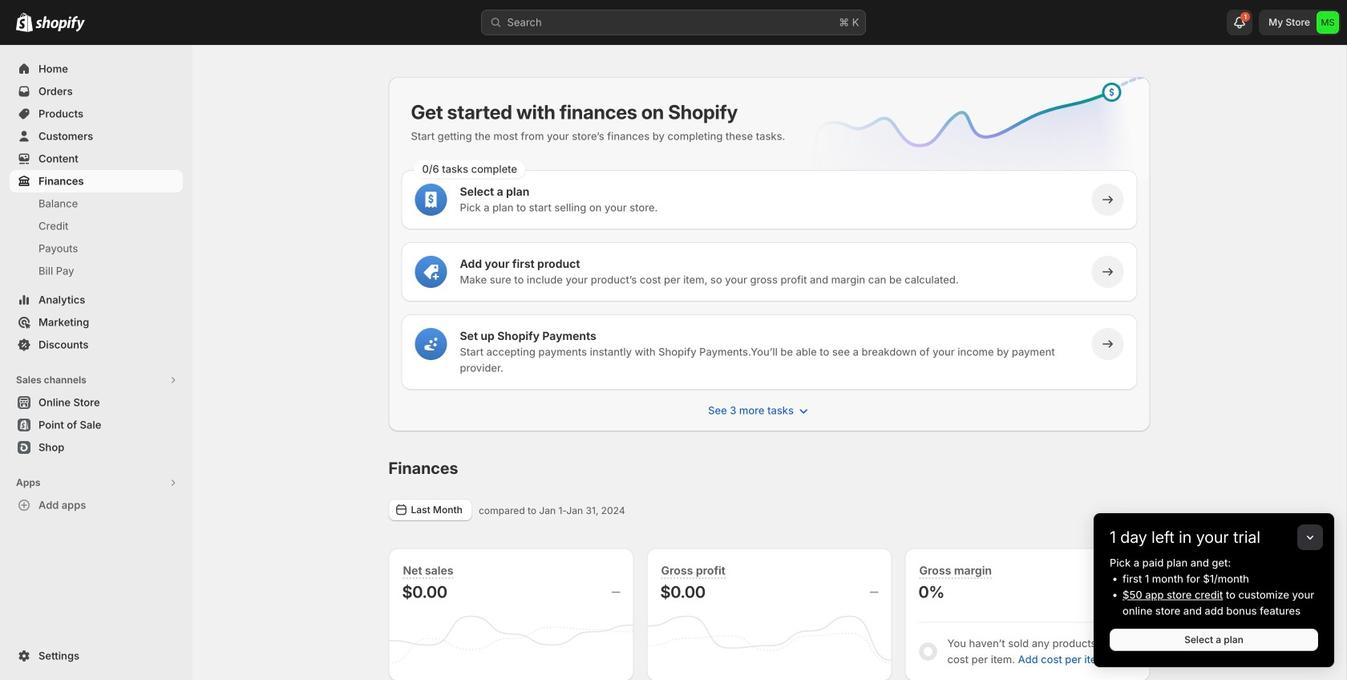Task type: describe. For each thing, give the bounding box(es) containing it.
line chart image
[[786, 74, 1154, 205]]

0 horizontal spatial shopify image
[[16, 13, 33, 32]]

set up shopify payments image
[[423, 336, 439, 352]]

add your first product image
[[423, 264, 439, 280]]



Task type: vqa. For each thing, say whether or not it's contained in the screenshot.
SELECT A PLAN Icon
yes



Task type: locate. For each thing, give the bounding box(es) containing it.
shopify image
[[16, 13, 33, 32], [35, 16, 85, 32]]

my store image
[[1317, 11, 1339, 34]]

select a plan image
[[423, 192, 439, 208]]

1 horizontal spatial shopify image
[[35, 16, 85, 32]]



